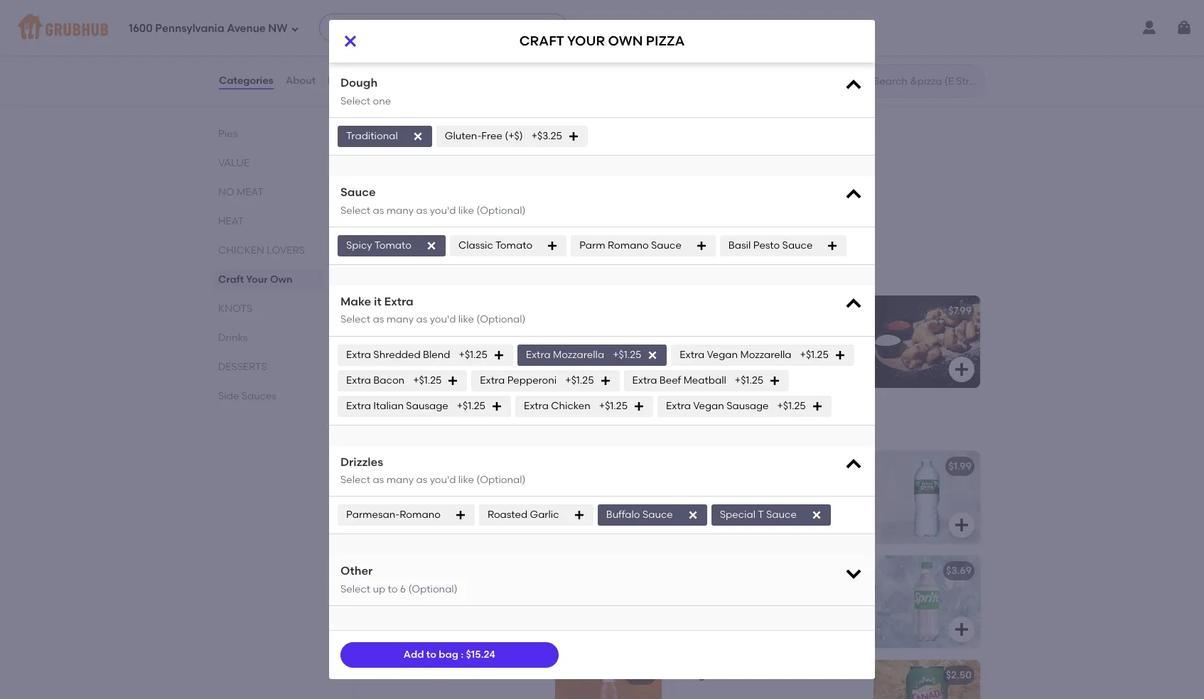 Task type: locate. For each thing, give the bounding box(es) containing it.
bottled up up
[[363, 565, 409, 577]]

bottled down add at the left of page
[[363, 670, 409, 682]]

select down dough
[[341, 95, 371, 107]]

extra for extra italian sausage
[[346, 400, 371, 412]]

you'd inside drizzles select as many as you'd like (optional)
[[430, 474, 456, 486]]

your up traditional
[[395, 107, 428, 125]]

0 vertical spatial $3.69
[[946, 565, 972, 577]]

tomato right classic at left
[[496, 239, 533, 251]]

extra italian sausage
[[346, 400, 448, 412]]

drizzles
[[341, 456, 383, 469]]

0 vertical spatial your
[[395, 107, 428, 125]]

1 many from the top
[[387, 204, 414, 217]]

like for drizzles
[[458, 474, 474, 486]]

1 horizontal spatial mozzarella
[[741, 349, 792, 361]]

drinks
[[218, 332, 248, 344], [352, 418, 399, 436]]

drinks tab
[[218, 331, 318, 346]]

select inside drizzles select as many as you'd like (optional)
[[341, 474, 371, 486]]

bottled coke button
[[355, 556, 662, 648]]

5 select from the top
[[341, 584, 371, 596]]

0 horizontal spatial drinks
[[218, 332, 248, 344]]

parm romano sauce
[[580, 239, 682, 251]]

1 vertical spatial your
[[246, 274, 268, 286]]

knots down craft your own tab
[[218, 303, 252, 315]]

1 horizontal spatial tomato
[[496, 239, 533, 251]]

extra for extra shredded blend
[[346, 349, 371, 361]]

$3.69 for bottled sprite image
[[946, 565, 972, 577]]

craft your own pizza image
[[555, 141, 662, 233]]

1 vertical spatial craft your own pizza
[[363, 150, 488, 162]]

extra down extra beef meatball
[[666, 400, 691, 412]]

+$1.25 for extra vegan sausage
[[777, 400, 806, 412]]

select down "drizzles"
[[341, 474, 371, 486]]

1 vertical spatial craft
[[218, 274, 244, 286]]

extra up meatball
[[680, 349, 705, 361]]

0 horizontal spatial own
[[270, 274, 293, 286]]

0 horizontal spatial your
[[246, 274, 268, 286]]

1 vertical spatial own
[[270, 274, 293, 286]]

romano
[[608, 239, 649, 251], [400, 509, 441, 521]]

own up gluten-
[[432, 107, 466, 125]]

extra left beef on the bottom
[[632, 374, 657, 386]]

select down make
[[341, 314, 371, 326]]

no
[[218, 186, 234, 198]]

reviews
[[328, 75, 367, 87]]

0 vertical spatial you'd
[[430, 204, 456, 217]]

0 vertical spatial romano
[[608, 239, 649, 251]]

like inside drizzles select as many as you'd like (optional)
[[458, 474, 474, 486]]

craft down one
[[352, 107, 392, 125]]

0 vertical spatial many
[[387, 204, 414, 217]]

your down chicken lovers
[[246, 274, 268, 286]]

extra
[[384, 295, 414, 308], [346, 349, 371, 361], [526, 349, 551, 361], [680, 349, 705, 361], [346, 374, 371, 386], [480, 374, 505, 386], [632, 374, 657, 386], [346, 400, 371, 412], [524, 400, 549, 412], [666, 400, 691, 412]]

$3.69
[[946, 565, 972, 577], [628, 670, 653, 682]]

(optional) inside sauce select as many as you'd like (optional)
[[477, 204, 526, 217]]

as down add
[[416, 204, 428, 217]]

blend
[[423, 349, 450, 361]]

1 horizontal spatial craft your own pizza
[[520, 33, 685, 49]]

2 vertical spatial own
[[429, 170, 455, 182]]

1 horizontal spatial romano
[[608, 239, 649, 251]]

spicy
[[346, 239, 372, 251]]

knots inside button
[[402, 305, 436, 317]]

2 sausage from the left
[[727, 400, 769, 412]]

ginger
[[682, 670, 715, 682]]

0 horizontal spatial craft
[[218, 274, 244, 286]]

0 horizontal spatial romano
[[400, 509, 441, 521]]

bottled inside button
[[363, 565, 409, 577]]

select down below
[[341, 204, 371, 217]]

bottled fanta orange image
[[555, 661, 662, 700]]

like inside sauce select as many as you'd like (optional)
[[458, 204, 474, 217]]

desserts tab
[[218, 360, 318, 375]]

extra chicken
[[524, 400, 591, 412]]

extra down pepperoni
[[524, 400, 549, 412]]

extra left pepperoni
[[480, 374, 505, 386]]

+$1.25
[[459, 349, 488, 361], [613, 349, 642, 361], [800, 349, 829, 361], [413, 374, 442, 386], [565, 374, 594, 386], [735, 374, 764, 386], [457, 400, 486, 412], [599, 400, 628, 412], [777, 400, 806, 412]]

1 vertical spatial to
[[426, 649, 437, 661]]

your inside craft your own by clicking below to add or remove toppings
[[399, 170, 427, 182]]

1 vertical spatial pizza
[[459, 150, 488, 162]]

craft your own pizza
[[520, 33, 685, 49], [363, 150, 488, 162]]

you'd inside sauce select as many as you'd like (optional)
[[430, 204, 456, 217]]

like
[[458, 204, 474, 217], [458, 314, 474, 326], [458, 474, 474, 486]]

knots
[[352, 262, 406, 280], [218, 303, 252, 315], [402, 305, 436, 317]]

svg image
[[466, 18, 477, 29], [329, 22, 340, 33], [342, 33, 359, 50], [953, 51, 971, 68], [412, 131, 424, 142], [844, 185, 864, 205], [426, 240, 437, 252], [647, 350, 659, 361], [635, 361, 652, 378], [447, 375, 459, 387], [491, 401, 503, 412], [812, 401, 823, 412], [844, 455, 864, 475], [687, 510, 699, 522], [635, 517, 652, 534], [953, 517, 971, 534], [844, 564, 864, 584], [635, 621, 652, 639], [953, 621, 971, 639]]

shredded
[[374, 349, 421, 361]]

select for dough
[[341, 95, 371, 107]]

2 tomato from the left
[[496, 239, 533, 251]]

0 horizontal spatial $3.69
[[628, 670, 653, 682]]

roasted garlic
[[488, 509, 559, 521]]

knots tab
[[218, 301, 318, 316]]

extra beef meatball
[[632, 374, 727, 386]]

many down the to
[[387, 204, 414, 217]]

0 horizontal spatial sausage
[[406, 400, 448, 412]]

your inside tab
[[246, 274, 268, 286]]

roasted
[[488, 509, 528, 521]]

0 horizontal spatial tomato
[[375, 239, 412, 251]]

romano down drizzles select as many as you'd like (optional)
[[400, 509, 441, 521]]

1 horizontal spatial pizza
[[646, 33, 685, 49]]

many inside drizzles select as many as you'd like (optional)
[[387, 474, 414, 486]]

0 horizontal spatial to
[[388, 584, 398, 596]]

0 vertical spatial like
[[458, 204, 474, 217]]

0 vertical spatial own
[[432, 107, 466, 125]]

(optional) inside 'other select up to 6 (optional)'
[[408, 584, 458, 596]]

0 horizontal spatial mozzarella
[[553, 349, 604, 361]]

1 vertical spatial own
[[430, 150, 457, 162]]

$1.99 button
[[673, 452, 981, 544]]

you'd for sauce
[[430, 204, 456, 217]]

+$1.25 for extra chicken
[[599, 400, 628, 412]]

select for sauce
[[341, 204, 371, 217]]

bag
[[439, 649, 459, 661]]

ginger ale
[[682, 670, 734, 682]]

(optional)
[[477, 204, 526, 217], [477, 314, 526, 326], [477, 474, 526, 486], [408, 584, 458, 596]]

2 vertical spatial like
[[458, 474, 474, 486]]

italian
[[374, 400, 404, 412]]

gluten-free (+$)
[[445, 130, 523, 142]]

own down lovers
[[270, 274, 293, 286]]

no meat tab
[[218, 185, 318, 200]]

3 select from the top
[[341, 314, 371, 326]]

tomato right spicy
[[375, 239, 412, 251]]

as
[[373, 204, 384, 217], [416, 204, 428, 217], [373, 314, 384, 326], [416, 314, 428, 326], [373, 474, 384, 486], [416, 474, 428, 486]]

0 vertical spatial bottled
[[363, 565, 409, 577]]

bottled
[[363, 565, 409, 577], [363, 670, 409, 682]]

vegan down meatball
[[693, 400, 724, 412]]

(optional) down coke
[[408, 584, 458, 596]]

craft your own by clicking below to add or remove toppings
[[363, 170, 522, 211]]

mozzarella
[[553, 349, 604, 361], [741, 349, 792, 361]]

many down the smartwater
[[387, 474, 414, 486]]

select inside sauce select as many as you'd like (optional)
[[341, 204, 371, 217]]

drinks up "desserts" at the left bottom of the page
[[218, 332, 248, 344]]

coke
[[412, 565, 441, 577]]

2 you'd from the top
[[430, 314, 456, 326]]

craft inside tab
[[218, 274, 244, 286]]

up
[[373, 584, 385, 596]]

select for drizzles
[[341, 474, 371, 486]]

desserts
[[218, 361, 267, 373]]

sausage
[[406, 400, 448, 412], [727, 400, 769, 412]]

2 mozzarella from the left
[[741, 349, 792, 361]]

extra mozzarella
[[526, 349, 604, 361]]

0 vertical spatial craft your own
[[352, 107, 466, 125]]

1 vertical spatial $3.69
[[628, 670, 653, 682]]

1 horizontal spatial $3.69
[[946, 565, 972, 577]]

heat tab
[[218, 214, 318, 229]]

1 horizontal spatial own
[[432, 107, 466, 125]]

you'd down the 1l
[[430, 474, 456, 486]]

extra right it
[[384, 295, 414, 308]]

value
[[218, 157, 250, 169]]

as up blend
[[416, 314, 428, 326]]

romano right parm at the top of the page
[[608, 239, 649, 251]]

1 horizontal spatial to
[[426, 649, 437, 661]]

0 vertical spatial vegan
[[707, 349, 738, 361]]

1 vertical spatial romano
[[400, 509, 441, 521]]

vegan knots image
[[555, 296, 662, 388]]

select down other
[[341, 584, 371, 596]]

pennsylvania
[[155, 22, 224, 35]]

orange
[[447, 670, 492, 682]]

3 like from the top
[[458, 474, 474, 486]]

extra for extra chicken
[[524, 400, 549, 412]]

bacon
[[374, 374, 405, 386]]

+$1.25 for extra mozzarella
[[613, 349, 642, 361]]

+
[[650, 150, 656, 162]]

smartwater 1l button
[[355, 452, 662, 544]]

3 many from the top
[[387, 474, 414, 486]]

1 bottled from the top
[[363, 565, 409, 577]]

dough
[[341, 76, 378, 90]]

+$3.25
[[532, 130, 562, 142]]

vegan up meatball
[[707, 349, 738, 361]]

1 vertical spatial craft your own
[[218, 274, 293, 286]]

1 horizontal spatial sausage
[[727, 400, 769, 412]]

to
[[388, 584, 398, 596], [426, 649, 437, 661]]

tomato
[[375, 239, 412, 251], [496, 239, 533, 251]]

1 select from the top
[[341, 95, 371, 107]]

extra shredded blend
[[346, 349, 450, 361]]

1 vertical spatial your
[[399, 150, 428, 162]]

select for other
[[341, 584, 371, 596]]

many inside sauce select as many as you'd like (optional)
[[387, 204, 414, 217]]

extra up pepperoni
[[526, 349, 551, 361]]

to left bag
[[426, 649, 437, 661]]

(optional) up extra pepperoni at the bottom left of the page
[[477, 314, 526, 326]]

smartwater 1l
[[363, 461, 445, 473]]

1 sausage from the left
[[406, 400, 448, 412]]

mozzarella up extra vegan sausage
[[741, 349, 792, 361]]

sausage down extra vegan mozzarella
[[727, 400, 769, 412]]

you'd down or
[[430, 204, 456, 217]]

$1.99
[[949, 461, 972, 473]]

pesto
[[753, 239, 780, 251]]

many for drizzles
[[387, 474, 414, 486]]

0 vertical spatial own
[[608, 33, 643, 49]]

2 many from the top
[[387, 314, 414, 326]]

+$1.25 for extra bacon
[[413, 374, 442, 386]]

chicken
[[218, 245, 264, 257]]

2 vertical spatial many
[[387, 474, 414, 486]]

0 horizontal spatial pizza
[[459, 150, 488, 162]]

sausage for extra italian sausage
[[406, 400, 448, 412]]

0 vertical spatial drinks
[[218, 332, 248, 344]]

buffalo
[[606, 509, 640, 521]]

knots right vegan
[[402, 305, 436, 317]]

0 horizontal spatial craft your own pizza
[[363, 150, 488, 162]]

other select up to 6 (optional)
[[341, 565, 458, 596]]

meat
[[237, 186, 264, 198]]

(+$)
[[505, 130, 523, 142]]

Input item quantity number field
[[427, 11, 459, 36]]

your
[[395, 107, 428, 125], [246, 274, 268, 286]]

(optional) up roasted
[[477, 474, 526, 486]]

to
[[401, 185, 415, 197]]

other
[[341, 565, 373, 578]]

1 vertical spatial vegan
[[693, 400, 724, 412]]

vegan knots button
[[355, 296, 662, 388]]

you'd up blend
[[430, 314, 456, 326]]

1 vertical spatial like
[[458, 314, 474, 326]]

gluten-
[[445, 130, 482, 142]]

select inside dough select one
[[341, 95, 371, 107]]

2 vertical spatial your
[[399, 170, 427, 182]]

2 select from the top
[[341, 204, 371, 217]]

1 like from the top
[[458, 204, 474, 217]]

craft your own down chicken lovers
[[218, 274, 293, 286]]

1600
[[129, 22, 153, 35]]

$3.69 inside button
[[946, 565, 972, 577]]

select inside 'other select up to 6 (optional)'
[[341, 584, 371, 596]]

extra for extra bacon
[[346, 374, 371, 386]]

2 vertical spatial craft
[[363, 170, 397, 182]]

pizza
[[646, 33, 685, 49], [459, 150, 488, 162]]

1 vertical spatial bottled
[[363, 670, 409, 682]]

value tab
[[218, 156, 318, 171]]

many for sauce
[[387, 204, 414, 217]]

extra left bacon
[[346, 374, 371, 386]]

garlic
[[530, 509, 559, 521]]

select
[[341, 95, 371, 107], [341, 204, 371, 217], [341, 314, 371, 326], [341, 474, 371, 486], [341, 584, 371, 596]]

1 horizontal spatial drinks
[[352, 418, 399, 436]]

vegan for sausage
[[693, 400, 724, 412]]

you'd
[[430, 204, 456, 217], [430, 314, 456, 326], [430, 474, 456, 486]]

1 vertical spatial drinks
[[352, 418, 399, 436]]

2 vertical spatial you'd
[[430, 474, 456, 486]]

extra left the italian
[[346, 400, 371, 412]]

0 horizontal spatial craft your own
[[218, 274, 293, 286]]

mozzarella up chicken
[[553, 349, 604, 361]]

2 like from the top
[[458, 314, 474, 326]]

craft inside craft your own by clicking below to add or remove toppings
[[363, 170, 397, 182]]

0 vertical spatial craft
[[520, 33, 565, 49]]

sausage right the italian
[[406, 400, 448, 412]]

to left 6
[[388, 584, 398, 596]]

drinks down the italian
[[352, 418, 399, 436]]

many up the extra shredded blend
[[387, 314, 414, 326]]

craft down chicken
[[218, 274, 244, 286]]

+$1.25 for extra shredded blend
[[459, 349, 488, 361]]

:
[[461, 649, 464, 661]]

svg image
[[409, 18, 420, 29], [1176, 19, 1193, 36], [291, 25, 299, 33], [635, 51, 652, 68], [844, 75, 864, 95], [568, 131, 579, 142], [547, 240, 558, 252], [696, 240, 707, 252], [827, 240, 839, 252], [844, 294, 864, 314], [493, 350, 505, 361], [835, 350, 846, 361], [953, 361, 971, 378], [600, 375, 611, 387], [769, 375, 781, 387], [634, 401, 645, 412], [455, 510, 466, 522], [574, 510, 585, 522], [811, 510, 823, 522]]

bottled for bottled coke
[[363, 565, 409, 577]]

sauce for parm romano sauce
[[651, 239, 682, 251]]

0 vertical spatial to
[[388, 584, 398, 596]]

+$1.25 for extra vegan mozzarella
[[800, 349, 829, 361]]

side sauces
[[218, 390, 277, 402]]

side sauces tab
[[218, 389, 318, 404]]

1 vertical spatial you'd
[[430, 314, 456, 326]]

2 bottled from the top
[[363, 670, 409, 682]]

3 you'd from the top
[[430, 474, 456, 486]]

craft
[[520, 33, 565, 49], [363, 150, 397, 162], [363, 170, 397, 182]]

0 vertical spatial pizza
[[646, 33, 685, 49]]

craft your own down one
[[352, 107, 466, 125]]

(optional) down remove
[[477, 204, 526, 217]]

extra up extra bacon on the left bottom
[[346, 349, 371, 361]]

1 horizontal spatial craft
[[352, 107, 392, 125]]

own
[[608, 33, 643, 49], [430, 150, 457, 162], [429, 170, 455, 182]]

+$1.25 for extra pepperoni
[[565, 374, 594, 386]]

4 select from the top
[[341, 474, 371, 486]]

classic
[[459, 239, 493, 251]]

you'd inside the make it extra select as many as you'd like (optional)
[[430, 314, 456, 326]]

1 you'd from the top
[[430, 204, 456, 217]]

classic tomato
[[459, 239, 533, 251]]

1 vertical spatial many
[[387, 314, 414, 326]]

1 horizontal spatial craft your own
[[352, 107, 466, 125]]

1 tomato from the left
[[375, 239, 412, 251]]

vegan knots
[[363, 305, 436, 317]]

tomato for spicy tomato
[[375, 239, 412, 251]]



Task type: describe. For each thing, give the bounding box(es) containing it.
dough select one
[[341, 76, 391, 107]]

by
[[458, 170, 470, 182]]

extra for extra mozzarella
[[526, 349, 551, 361]]

about
[[286, 75, 316, 87]]

1 vertical spatial craft
[[363, 150, 397, 162]]

drinks inside drinks tab
[[218, 332, 248, 344]]

0 vertical spatial craft your own pizza
[[520, 33, 685, 49]]

$3.69 button
[[673, 556, 981, 648]]

$3.69 for bottled fanta orange image
[[628, 670, 653, 682]]

knots inside 'tab'
[[218, 303, 252, 315]]

bottled sprite image
[[874, 556, 981, 648]]

bottled spring water image
[[874, 452, 981, 544]]

make it extra select as many as you'd like (optional)
[[341, 295, 526, 326]]

many inside the make it extra select as many as you'd like (optional)
[[387, 314, 414, 326]]

main navigation navigation
[[0, 0, 1204, 55]]

pepperoni
[[507, 374, 557, 386]]

romano for parm
[[608, 239, 649, 251]]

own inside craft your own by clicking below to add or remove toppings
[[429, 170, 455, 182]]

(optional) inside drizzles select as many as you'd like (optional)
[[477, 474, 526, 486]]

no meat
[[218, 186, 264, 198]]

basil
[[729, 239, 751, 251]]

add to bag : $15.24
[[404, 649, 496, 661]]

own inside tab
[[270, 274, 293, 286]]

$13.99
[[621, 150, 650, 162]]

avenue
[[227, 22, 266, 35]]

extra for extra vegan mozzarella
[[680, 349, 705, 361]]

vegan for mozzarella
[[707, 349, 738, 361]]

beef
[[660, 374, 681, 386]]

gnarlic knots image
[[874, 296, 981, 388]]

$13.99 +
[[621, 150, 656, 162]]

heat
[[218, 215, 244, 228]]

as down it
[[373, 314, 384, 326]]

dirty bird image
[[555, 0, 662, 78]]

below
[[363, 185, 399, 197]]

sauce select as many as you'd like (optional)
[[341, 186, 526, 217]]

smartwater
[[363, 461, 433, 473]]

it
[[374, 295, 382, 308]]

extra for extra vegan sausage
[[666, 400, 691, 412]]

extra vegan sausage
[[666, 400, 769, 412]]

$7.99
[[949, 305, 972, 317]]

spicy tomato
[[346, 239, 412, 251]]

as down below
[[373, 204, 384, 217]]

extra vegan mozzarella
[[680, 349, 792, 361]]

parmesan-
[[346, 509, 400, 521]]

categories
[[219, 75, 274, 87]]

1 mozzarella from the left
[[553, 349, 604, 361]]

1 horizontal spatial your
[[395, 107, 428, 125]]

basil pesto sauce
[[729, 239, 813, 251]]

lovers
[[267, 245, 305, 257]]

romano for parmesan-
[[400, 509, 441, 521]]

quantity
[[341, 19, 390, 32]]

chicken
[[551, 400, 591, 412]]

add
[[418, 185, 440, 197]]

craft your own inside tab
[[218, 274, 293, 286]]

bottled for bottled fanta orange
[[363, 670, 409, 682]]

$15.24
[[466, 649, 496, 661]]

sauces
[[242, 390, 277, 402]]

traditional
[[346, 130, 398, 142]]

or
[[442, 185, 457, 197]]

search icon image
[[851, 73, 868, 90]]

svg image inside the main navigation navigation
[[329, 22, 340, 33]]

categories button
[[218, 55, 274, 107]]

+$1.25 for extra italian sausage
[[457, 400, 486, 412]]

extra pepperoni
[[480, 374, 557, 386]]

sauce for basil pesto sauce
[[783, 239, 813, 251]]

ale
[[717, 670, 734, 682]]

Search &pizza (E Street) search field
[[872, 75, 981, 88]]

t
[[758, 509, 764, 521]]

meatball
[[684, 374, 727, 386]]

(optional) inside the make it extra select as many as you'd like (optional)
[[477, 314, 526, 326]]

as down the smartwater
[[373, 474, 384, 486]]

toppings
[[363, 199, 415, 211]]

chicken lovers
[[218, 245, 305, 257]]

extra for extra pepperoni
[[480, 374, 505, 386]]

about button
[[285, 55, 316, 107]]

nw
[[268, 22, 288, 35]]

0 vertical spatial craft
[[352, 107, 392, 125]]

knots down spicy tomato
[[352, 262, 406, 280]]

like for sauce
[[458, 204, 474, 217]]

$7.99 button
[[673, 296, 981, 388]]

free
[[482, 130, 503, 142]]

smartwater 1l image
[[555, 452, 662, 544]]

tomato for classic tomato
[[496, 239, 533, 251]]

select inside the make it extra select as many as you'd like (optional)
[[341, 314, 371, 326]]

1600 pennsylvania avenue nw
[[129, 22, 288, 35]]

1l
[[436, 461, 445, 473]]

reviews button
[[327, 55, 368, 107]]

craft your own tab
[[218, 272, 318, 287]]

drizzles select as many as you'd like (optional)
[[341, 456, 526, 486]]

side
[[218, 390, 239, 402]]

fanta
[[412, 670, 445, 682]]

add
[[404, 649, 424, 661]]

to inside 'other select up to 6 (optional)'
[[388, 584, 398, 596]]

sausage for extra vegan sausage
[[727, 400, 769, 412]]

pies tab
[[218, 127, 318, 141]]

parm
[[580, 239, 606, 251]]

0 vertical spatial your
[[567, 33, 605, 49]]

parmesan-romano
[[346, 509, 441, 521]]

ginger ale image
[[874, 661, 981, 700]]

+$1.25 for extra beef meatball
[[735, 374, 764, 386]]

cbr image
[[874, 0, 981, 78]]

sauce for special t sauce
[[766, 509, 797, 521]]

extra bacon
[[346, 374, 405, 386]]

special t sauce
[[720, 509, 797, 521]]

6
[[400, 584, 406, 596]]

extra for extra beef meatball
[[632, 374, 657, 386]]

bottled coke image
[[555, 556, 662, 648]]

you'd for drizzles
[[430, 474, 456, 486]]

bottled fanta orange
[[363, 670, 492, 682]]

extra inside the make it extra select as many as you'd like (optional)
[[384, 295, 414, 308]]

$2.50
[[946, 670, 972, 682]]

bottled coke
[[363, 565, 441, 577]]

buffalo sauce
[[606, 509, 673, 521]]

as down the smartwater 1l
[[416, 474, 428, 486]]

like inside the make it extra select as many as you'd like (optional)
[[458, 314, 474, 326]]

sauce inside sauce select as many as you'd like (optional)
[[341, 186, 376, 199]]

chicken lovers tab
[[218, 243, 318, 258]]

remove
[[459, 185, 501, 197]]

clicking
[[473, 170, 522, 182]]

vegan
[[363, 305, 399, 317]]



Task type: vqa. For each thing, say whether or not it's contained in the screenshot.
Be one of the first to review to the middle
no



